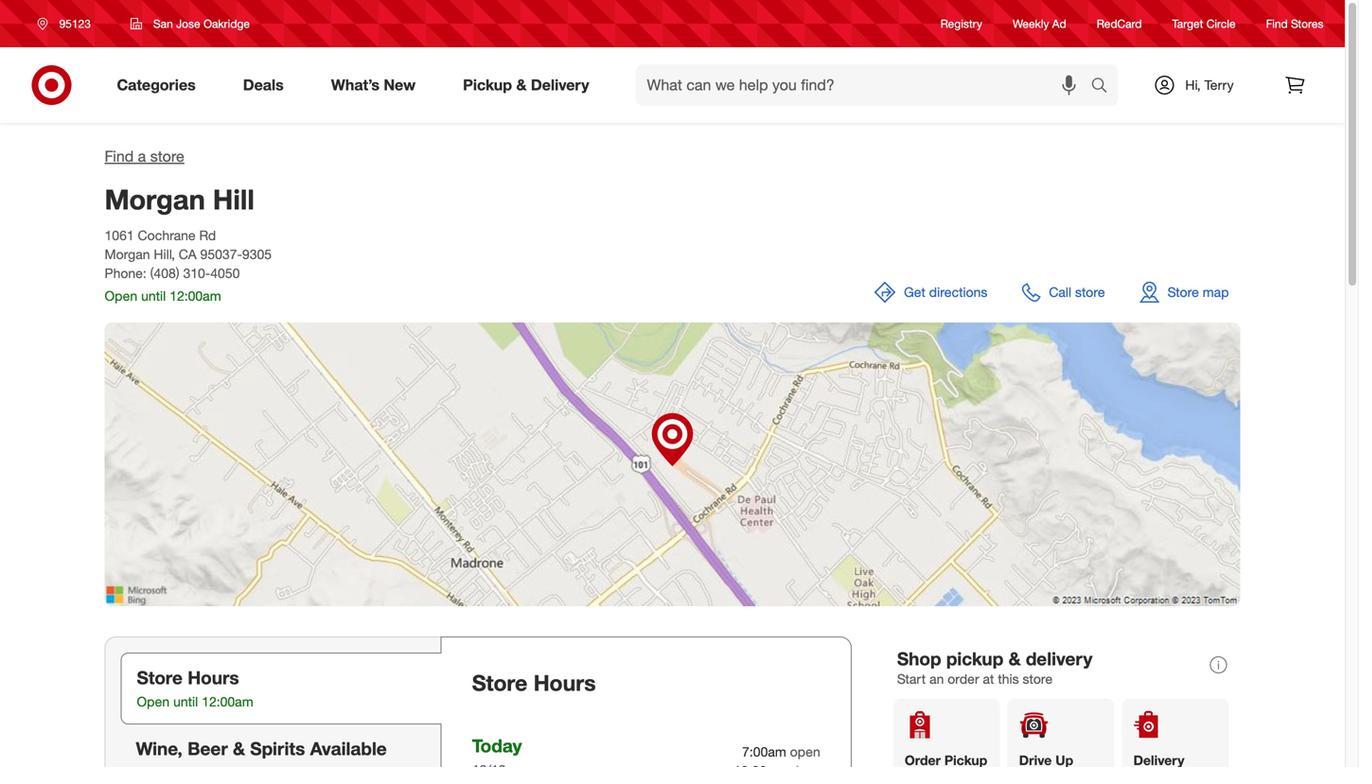 Task type: describe. For each thing, give the bounding box(es) containing it.
wine,
[[136, 739, 183, 760]]

store inside button
[[1076, 284, 1106, 301]]

4050
[[210, 265, 240, 282]]

hi,
[[1186, 77, 1201, 93]]

hours for store hours open until 12:00am
[[188, 668, 239, 689]]

12:00am inside 1061 cochrane rd morgan hill, ca 95037-9305 phone: (408) 310-4050 open until 12:00am
[[170, 288, 221, 305]]

target
[[1173, 17, 1204, 31]]

spirits
[[250, 739, 305, 760]]

find a store link
[[105, 147, 185, 166]]

cochrane
[[138, 227, 196, 244]]

wine, beer & spirits available button
[[121, 725, 426, 768]]

7:00am
[[743, 744, 787, 761]]

& for shop pickup & delivery start an order at this store
[[1009, 649, 1021, 670]]

95123
[[59, 17, 91, 31]]

0 vertical spatial &
[[517, 76, 527, 94]]

weekly ad link
[[1013, 16, 1067, 32]]

9305
[[242, 246, 272, 263]]

redcard link
[[1097, 16, 1143, 32]]

morgan inside 1061 cochrane rd morgan hill, ca 95037-9305 phone: (408) 310-4050 open until 12:00am
[[105, 246, 150, 263]]

an
[[930, 671, 944, 688]]

store for store hours open until 12:00am
[[137, 668, 183, 689]]

map
[[1203, 284, 1230, 301]]

at
[[983, 671, 995, 688]]

delivery
[[531, 76, 589, 94]]

1061 cochrane rd morgan hill, ca 95037-9305 phone: (408) 310-4050 open until 12:00am
[[105, 227, 272, 305]]

hi, terry
[[1186, 77, 1234, 93]]

& for wine, beer & spirits available
[[233, 739, 245, 760]]

ca
[[179, 246, 197, 263]]

what's new link
[[315, 64, 440, 106]]

store map
[[1168, 284, 1230, 301]]

get directions link
[[863, 270, 999, 315]]

directions
[[930, 284, 988, 301]]

ad
[[1053, 17, 1067, 31]]

310-
[[183, 265, 210, 282]]

hill,
[[154, 246, 175, 263]]

until inside store hours open until 12:00am
[[173, 694, 198, 711]]

shop
[[898, 649, 942, 670]]

delivery
[[1026, 649, 1093, 670]]

order
[[948, 671, 980, 688]]

target circle link
[[1173, 16, 1236, 32]]

what's new
[[331, 76, 416, 94]]

call store button
[[1011, 270, 1117, 315]]

rd
[[199, 227, 216, 244]]

store map button
[[1128, 270, 1241, 315]]

store for store map
[[1168, 284, 1200, 301]]

pickup
[[947, 649, 1004, 670]]

target circle
[[1173, 17, 1236, 31]]

morgan hill map image
[[105, 323, 1241, 607]]

open inside store hours open until 12:00am
[[137, 694, 170, 711]]

san jose oakridge
[[153, 17, 250, 31]]

a
[[138, 147, 146, 166]]

weekly
[[1013, 17, 1050, 31]]

hill
[[213, 183, 255, 216]]

pickup
[[463, 76, 512, 94]]

open
[[790, 744, 821, 761]]



Task type: locate. For each thing, give the bounding box(es) containing it.
open down phone:
[[105, 288, 137, 305]]

1 horizontal spatial find
[[1267, 17, 1288, 31]]

&
[[517, 76, 527, 94], [1009, 649, 1021, 670], [233, 739, 245, 760]]

1 horizontal spatial store
[[472, 670, 528, 697]]

find for find a store
[[105, 147, 134, 166]]

1 vertical spatial open
[[137, 694, 170, 711]]

san jose oakridge button
[[118, 7, 262, 41]]

0 vertical spatial find
[[1267, 17, 1288, 31]]

open up wine,
[[137, 694, 170, 711]]

1 horizontal spatial until
[[173, 694, 198, 711]]

12:00am up the beer
[[202, 694, 253, 711]]

morgan up cochrane
[[105, 183, 205, 216]]

find for find stores
[[1267, 17, 1288, 31]]

until
[[141, 288, 166, 305], [173, 694, 198, 711]]

& inside "button"
[[233, 739, 245, 760]]

2 horizontal spatial store
[[1076, 284, 1106, 301]]

1 vertical spatial 12:00am
[[202, 694, 253, 711]]

1 vertical spatial find
[[105, 147, 134, 166]]

get directions
[[904, 284, 988, 301]]

1 horizontal spatial store
[[1023, 671, 1053, 688]]

1 vertical spatial morgan
[[105, 246, 150, 263]]

store inside button
[[1168, 284, 1200, 301]]

1061
[[105, 227, 134, 244]]

new
[[384, 76, 416, 94]]

morgan
[[105, 183, 205, 216], [105, 246, 150, 263]]

0 vertical spatial open
[[105, 288, 137, 305]]

circle
[[1207, 17, 1236, 31]]

store right this at the bottom
[[1023, 671, 1053, 688]]

get
[[904, 284, 926, 301]]

store
[[1168, 284, 1200, 301], [137, 668, 183, 689], [472, 670, 528, 697]]

1 horizontal spatial hours
[[534, 670, 596, 697]]

until inside 1061 cochrane rd morgan hill, ca 95037-9305 phone: (408) 310-4050 open until 12:00am
[[141, 288, 166, 305]]

hours inside store hours open until 12:00am
[[188, 668, 239, 689]]

pickup & delivery
[[463, 76, 589, 94]]

this
[[998, 671, 1020, 688]]

2 vertical spatial &
[[233, 739, 245, 760]]

call store
[[1050, 284, 1106, 301]]

find a store
[[105, 147, 185, 166]]

store right call
[[1076, 284, 1106, 301]]

find
[[1267, 17, 1288, 31], [105, 147, 134, 166]]

morgan hill
[[105, 183, 255, 216]]

stores
[[1292, 17, 1324, 31]]

registry link
[[941, 16, 983, 32]]

& up this at the bottom
[[1009, 649, 1021, 670]]

1 horizontal spatial &
[[517, 76, 527, 94]]

hours
[[188, 668, 239, 689], [534, 670, 596, 697]]

12:00am inside store hours open until 12:00am
[[202, 694, 253, 711]]

95037-
[[200, 246, 242, 263]]

7:00am open
[[743, 744, 821, 761]]

until down (408)
[[141, 288, 166, 305]]

store for store hours
[[472, 670, 528, 697]]

available
[[310, 739, 387, 760]]

start
[[898, 671, 926, 688]]

shop pickup & delivery start an order at this store
[[898, 649, 1093, 688]]

0 horizontal spatial hours
[[188, 668, 239, 689]]

search
[[1083, 78, 1128, 96]]

store hours open until 12:00am
[[137, 668, 253, 711]]

1 morgan from the top
[[105, 183, 205, 216]]

registry
[[941, 17, 983, 31]]

today
[[472, 736, 522, 757]]

0 horizontal spatial find
[[105, 147, 134, 166]]

deals
[[243, 76, 284, 94]]

find left 'stores' in the top right of the page
[[1267, 17, 1288, 31]]

store right a
[[150, 147, 185, 166]]

12:00am down 310-
[[170, 288, 221, 305]]

search button
[[1083, 64, 1128, 110]]

oakridge
[[204, 17, 250, 31]]

pickup & delivery link
[[447, 64, 613, 106]]

2 horizontal spatial &
[[1009, 649, 1021, 670]]

1 vertical spatial until
[[173, 694, 198, 711]]

What can we help you find? suggestions appear below search field
[[636, 64, 1096, 106]]

call
[[1050, 284, 1072, 301]]

find stores link
[[1267, 16, 1324, 32]]

open inside 1061 cochrane rd morgan hill, ca 95037-9305 phone: (408) 310-4050 open until 12:00am
[[105, 288, 137, 305]]

beer
[[188, 739, 228, 760]]

store capabilities with hours, vertical tabs tab list
[[105, 637, 442, 768]]

phone:
[[105, 265, 147, 282]]

2 vertical spatial store
[[1023, 671, 1053, 688]]

(408)
[[150, 265, 180, 282]]

0 horizontal spatial store
[[150, 147, 185, 166]]

store up 'today'
[[472, 670, 528, 697]]

0 vertical spatial 12:00am
[[170, 288, 221, 305]]

store left the map
[[1168, 284, 1200, 301]]

what's
[[331, 76, 380, 94]]

store hours
[[472, 670, 596, 697]]

95123 button
[[25, 7, 111, 41]]

find inside find stores link
[[1267, 17, 1288, 31]]

until up the beer
[[173, 694, 198, 711]]

0 horizontal spatial store
[[137, 668, 183, 689]]

san
[[153, 17, 173, 31]]

store up wine,
[[137, 668, 183, 689]]

12:00am
[[170, 288, 221, 305], [202, 694, 253, 711]]

hours for store hours
[[534, 670, 596, 697]]

store inside store hours open until 12:00am
[[137, 668, 183, 689]]

deals link
[[227, 64, 308, 106]]

& right pickup
[[517, 76, 527, 94]]

redcard
[[1097, 17, 1143, 31]]

2 horizontal spatial store
[[1168, 284, 1200, 301]]

categories link
[[101, 64, 219, 106]]

0 vertical spatial store
[[150, 147, 185, 166]]

wine, beer & spirits available
[[136, 739, 387, 760]]

terry
[[1205, 77, 1234, 93]]

weekly ad
[[1013, 17, 1067, 31]]

open
[[105, 288, 137, 305], [137, 694, 170, 711]]

& inside shop pickup & delivery start an order at this store
[[1009, 649, 1021, 670]]

& right the beer
[[233, 739, 245, 760]]

0 horizontal spatial until
[[141, 288, 166, 305]]

0 horizontal spatial &
[[233, 739, 245, 760]]

2 morgan from the top
[[105, 246, 150, 263]]

morgan up phone:
[[105, 246, 150, 263]]

jose
[[176, 17, 200, 31]]

store inside shop pickup & delivery start an order at this store
[[1023, 671, 1053, 688]]

categories
[[117, 76, 196, 94]]

0 vertical spatial morgan
[[105, 183, 205, 216]]

find stores
[[1267, 17, 1324, 31]]

0 vertical spatial until
[[141, 288, 166, 305]]

find left a
[[105, 147, 134, 166]]

1 vertical spatial &
[[1009, 649, 1021, 670]]

1 vertical spatial store
[[1076, 284, 1106, 301]]

store
[[150, 147, 185, 166], [1076, 284, 1106, 301], [1023, 671, 1053, 688]]



Task type: vqa. For each thing, say whether or not it's contained in the screenshot.
Pl,
no



